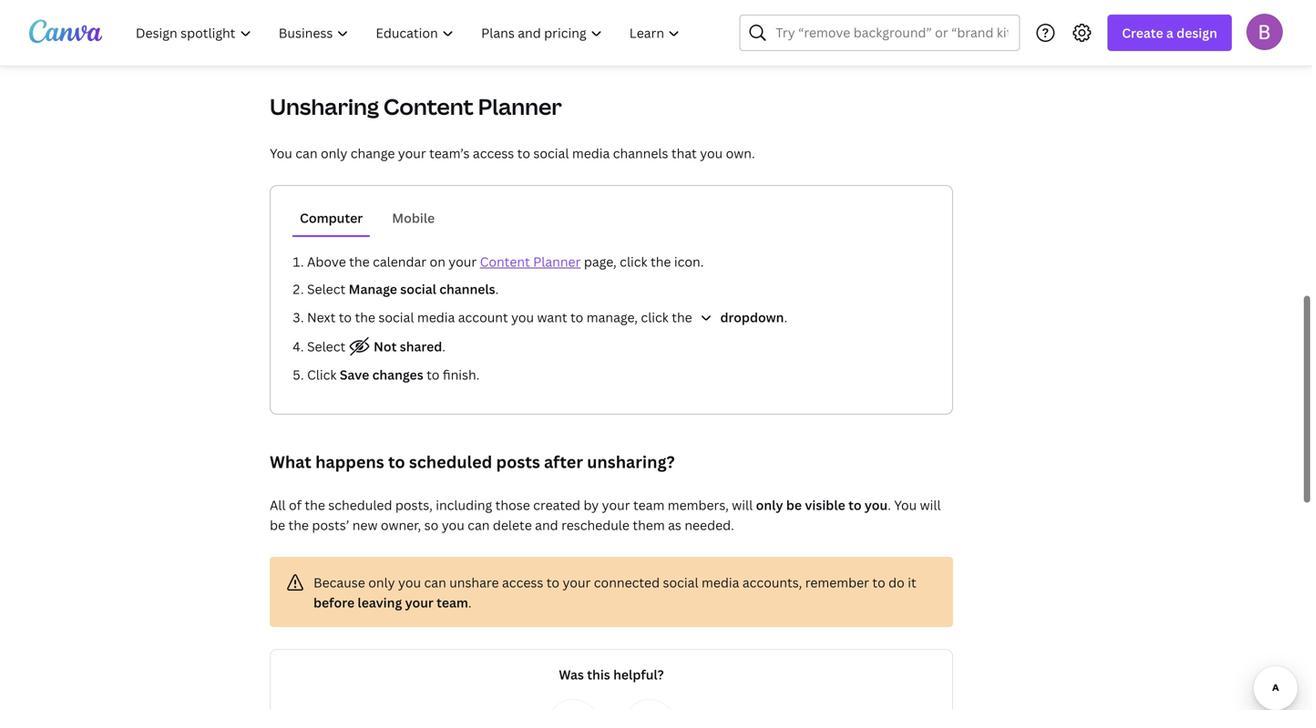 Task type: vqa. For each thing, say whether or not it's contained in the screenshot.
Pixelify
no



Task type: locate. For each thing, give the bounding box(es) containing it.
planner left page,
[[533, 253, 581, 270]]

the
[[349, 253, 370, 270], [651, 253, 671, 270], [355, 309, 375, 326], [672, 309, 692, 326], [305, 496, 325, 514], [288, 516, 309, 534]]

next to the social media account you want to manage, click the
[[307, 309, 696, 326]]

1 vertical spatial channels
[[440, 280, 496, 298]]

0 horizontal spatial only
[[321, 144, 348, 162]]

1 vertical spatial scheduled
[[328, 496, 392, 514]]

bob builder image
[[1247, 13, 1283, 50]]

content
[[384, 92, 474, 121], [480, 253, 530, 270]]

be
[[786, 496, 802, 514], [270, 516, 285, 534]]

only left change
[[321, 144, 348, 162]]

1 horizontal spatial content
[[480, 253, 530, 270]]

delete
[[493, 516, 532, 534]]

1 vertical spatial you
[[894, 496, 917, 514]]

0 horizontal spatial can
[[296, 144, 318, 162]]

the right of
[[305, 496, 325, 514]]

mobile
[[392, 209, 435, 226]]

2 will from the left
[[920, 496, 941, 514]]

before
[[314, 594, 355, 611]]

0 vertical spatial only
[[321, 144, 348, 162]]

social inside because only you can unshare access to your connected social media accounts, remember to do it before leaving your team .
[[663, 574, 699, 591]]

because only you can unshare access to your connected social media accounts, remember to do it before leaving your team .
[[314, 574, 917, 611]]

1 vertical spatial content
[[480, 253, 530, 270]]

select down above
[[307, 280, 346, 298]]

you
[[700, 144, 723, 162], [511, 309, 534, 326], [865, 496, 888, 514], [442, 516, 465, 534], [398, 574, 421, 591]]

your right the by
[[602, 496, 630, 514]]

access right team's
[[473, 144, 514, 162]]

1 vertical spatial access
[[502, 574, 544, 591]]

what happens to scheduled posts after unsharing?
[[270, 451, 675, 473]]

0 horizontal spatial team
[[437, 594, 468, 611]]

to left finish.
[[427, 366, 440, 383]]

0 horizontal spatial be
[[270, 516, 285, 534]]

0 vertical spatial select
[[307, 280, 346, 298]]

1 vertical spatial be
[[270, 516, 285, 534]]

2 vertical spatial media
[[702, 574, 740, 591]]

select
[[307, 280, 346, 298], [307, 338, 349, 355]]

connected
[[594, 574, 660, 591]]

1 select from the top
[[307, 280, 346, 298]]

all of the scheduled posts, including those created by your team members, will only be visible to you
[[270, 496, 888, 514]]

you up leaving in the left of the page
[[398, 574, 421, 591]]

created
[[533, 496, 581, 514]]

1 vertical spatial can
[[468, 516, 490, 534]]

channels up account
[[440, 280, 496, 298]]

to right want
[[571, 309, 584, 326]]

as
[[668, 516, 682, 534]]

want
[[537, 309, 567, 326]]

1 vertical spatial planner
[[533, 253, 581, 270]]

including
[[436, 496, 492, 514]]

2 vertical spatial can
[[424, 574, 446, 591]]

1 will from the left
[[732, 496, 753, 514]]

you up it
[[894, 496, 917, 514]]

channels left "that"
[[613, 144, 669, 162]]

create
[[1122, 24, 1164, 41]]

0 horizontal spatial will
[[732, 496, 753, 514]]

team inside because only you can unshare access to your connected social media accounts, remember to do it before leaving your team .
[[437, 594, 468, 611]]

only
[[321, 144, 348, 162], [756, 496, 783, 514], [368, 574, 395, 591]]

scheduled up including
[[409, 451, 492, 473]]

click
[[620, 253, 648, 270], [641, 309, 669, 326]]

new
[[352, 516, 378, 534]]

1 horizontal spatial scheduled
[[409, 451, 492, 473]]

those
[[496, 496, 530, 514]]

planner
[[478, 92, 562, 121], [533, 253, 581, 270]]

scheduled for posts,
[[328, 496, 392, 514]]

1 horizontal spatial be
[[786, 496, 802, 514]]

access right unshare
[[502, 574, 544, 591]]

posts'
[[312, 516, 349, 534]]

your right leaving in the left of the page
[[405, 594, 434, 611]]

click right page,
[[620, 253, 648, 270]]

to down and
[[547, 574, 560, 591]]

the down of
[[288, 516, 309, 534]]

2 horizontal spatial media
[[702, 574, 740, 591]]

1 vertical spatial click
[[641, 309, 669, 326]]

0 vertical spatial planner
[[478, 92, 562, 121]]

team
[[633, 496, 665, 514], [437, 594, 468, 611]]

0 vertical spatial media
[[572, 144, 610, 162]]

unsharing?
[[587, 451, 675, 473]]

can left unshare
[[424, 574, 446, 591]]

content up "next to the social media account you want to manage, click the"
[[480, 253, 530, 270]]

2 horizontal spatial can
[[468, 516, 490, 534]]

click right manage,
[[641, 309, 669, 326]]

access
[[473, 144, 514, 162], [502, 574, 544, 591]]

you down unsharing
[[270, 144, 292, 162]]

to right visible
[[849, 496, 862, 514]]

2 horizontal spatial only
[[756, 496, 783, 514]]

only up leaving in the left of the page
[[368, 574, 395, 591]]

1 horizontal spatial only
[[368, 574, 395, 591]]

owner,
[[381, 516, 421, 534]]

can down unsharing
[[296, 144, 318, 162]]

team up them
[[633, 496, 665, 514]]

page,
[[584, 253, 617, 270]]

unshare
[[450, 574, 499, 591]]

what
[[270, 451, 312, 473]]

0 vertical spatial channels
[[613, 144, 669, 162]]

0 horizontal spatial scheduled
[[328, 496, 392, 514]]

change
[[351, 144, 395, 162]]

planner up you can only change your team's access to social media channels that you own.
[[478, 92, 562, 121]]

scheduled
[[409, 451, 492, 473], [328, 496, 392, 514]]

select up click
[[307, 338, 349, 355]]

1 horizontal spatial can
[[424, 574, 446, 591]]

. inside because only you can unshare access to your connected social media accounts, remember to do it before leaving your team .
[[468, 594, 472, 611]]

1 horizontal spatial channels
[[613, 144, 669, 162]]

1 horizontal spatial team
[[633, 496, 665, 514]]

to up posts, on the left bottom
[[388, 451, 405, 473]]

remember
[[805, 574, 870, 591]]

can down including
[[468, 516, 490, 534]]

only left visible
[[756, 496, 783, 514]]

posts,
[[395, 496, 433, 514]]

visible
[[805, 496, 846, 514]]

0 horizontal spatial content
[[384, 92, 474, 121]]

0 vertical spatial team
[[633, 496, 665, 514]]

media
[[572, 144, 610, 162], [417, 309, 455, 326], [702, 574, 740, 591]]

manage
[[349, 280, 397, 298]]

0 vertical spatial scheduled
[[409, 451, 492, 473]]

changes
[[372, 366, 424, 383]]

to
[[517, 144, 530, 162], [339, 309, 352, 326], [571, 309, 584, 326], [427, 366, 440, 383], [388, 451, 405, 473], [849, 496, 862, 514], [547, 574, 560, 591], [873, 574, 886, 591]]

content planner link
[[480, 253, 581, 270]]

scheduled up new
[[328, 496, 392, 514]]

dropdown
[[717, 309, 784, 326]]

1 vertical spatial team
[[437, 594, 468, 611]]

top level navigation element
[[124, 15, 696, 51]]

be left visible
[[786, 496, 802, 514]]

0 vertical spatial you
[[270, 144, 292, 162]]

be down all
[[270, 516, 285, 534]]

the down manage
[[355, 309, 375, 326]]

1 vertical spatial select
[[307, 338, 349, 355]]

your
[[398, 144, 426, 162], [449, 253, 477, 270], [602, 496, 630, 514], [563, 574, 591, 591], [405, 594, 434, 611]]

0 horizontal spatial you
[[270, 144, 292, 162]]

to left do
[[873, 574, 886, 591]]

the up manage
[[349, 253, 370, 270]]

1 vertical spatial media
[[417, 309, 455, 326]]

to right team's
[[517, 144, 530, 162]]

above the calendar on your content planner page, click the icon.
[[307, 253, 704, 270]]

unsharing content planner
[[270, 92, 562, 121]]

team's
[[429, 144, 470, 162]]

computer
[[300, 209, 363, 226]]

you right so
[[442, 516, 465, 534]]

content up team's
[[384, 92, 474, 121]]

that
[[672, 144, 697, 162]]

team down unshare
[[437, 594, 468, 611]]

can
[[296, 144, 318, 162], [468, 516, 490, 534], [424, 574, 446, 591]]

2 vertical spatial only
[[368, 574, 395, 591]]

1 horizontal spatial will
[[920, 496, 941, 514]]

you
[[270, 144, 292, 162], [894, 496, 917, 514]]

2 select from the top
[[307, 338, 349, 355]]

a
[[1167, 24, 1174, 41]]

1 horizontal spatial media
[[572, 144, 610, 162]]

0 vertical spatial be
[[786, 496, 802, 514]]

1 horizontal spatial you
[[894, 496, 917, 514]]

will
[[732, 496, 753, 514], [920, 496, 941, 514]]

channels
[[613, 144, 669, 162], [440, 280, 496, 298]]

social
[[534, 144, 569, 162], [400, 280, 436, 298], [379, 309, 414, 326], [663, 574, 699, 591]]

.
[[496, 280, 499, 298], [784, 309, 788, 326], [442, 338, 446, 355], [888, 496, 891, 514], [468, 594, 472, 611]]



Task type: describe. For each thing, give the bounding box(es) containing it.
own.
[[726, 144, 755, 162]]

scheduled for posts
[[409, 451, 492, 473]]

above
[[307, 253, 346, 270]]

. inside . you will be the posts' new owner, so you can delete and reschedule them as needed.
[[888, 496, 891, 514]]

you inside . you will be the posts' new owner, so you can delete and reschedule them as needed.
[[442, 516, 465, 534]]

was
[[559, 666, 584, 683]]

your left connected at bottom
[[563, 574, 591, 591]]

so
[[424, 516, 439, 534]]

this
[[587, 666, 610, 683]]

select manage social channels .
[[307, 280, 499, 298]]

members,
[[668, 496, 729, 514]]

mobile button
[[385, 201, 442, 235]]

not shared
[[371, 338, 442, 355]]

0 horizontal spatial channels
[[440, 280, 496, 298]]

it
[[908, 574, 917, 591]]

. you will be the posts' new owner, so you can delete and reschedule them as needed.
[[270, 496, 941, 534]]

them
[[633, 516, 665, 534]]

create a design button
[[1108, 15, 1232, 51]]

select for select
[[307, 338, 349, 355]]

only inside because only you can unshare access to your connected social media accounts, remember to do it before leaving your team .
[[368, 574, 395, 591]]

1 vertical spatial only
[[756, 496, 783, 514]]

unsharing
[[270, 92, 379, 121]]

0 vertical spatial click
[[620, 253, 648, 270]]

next
[[307, 309, 336, 326]]

on
[[430, 253, 446, 270]]

access inside because only you can unshare access to your connected social media accounts, remember to do it before leaving your team .
[[502, 574, 544, 591]]

0 vertical spatial access
[[473, 144, 514, 162]]

icon.
[[674, 253, 704, 270]]

you can only change your team's access to social media channels that you own.
[[270, 144, 755, 162]]

shared
[[400, 338, 442, 355]]

the inside . you will be the posts' new owner, so you can delete and reschedule them as needed.
[[288, 516, 309, 534]]

because
[[314, 574, 365, 591]]

Try "remove background" or "brand kit" search field
[[776, 15, 1008, 50]]

manage,
[[587, 309, 638, 326]]

select for select manage social channels .
[[307, 280, 346, 298]]

you right visible
[[865, 496, 888, 514]]

media inside because only you can unshare access to your connected social media accounts, remember to do it before leaving your team .
[[702, 574, 740, 591]]

will inside . you will be the posts' new owner, so you can delete and reschedule them as needed.
[[920, 496, 941, 514]]

0 vertical spatial content
[[384, 92, 474, 121]]

you inside because only you can unshare access to your connected social media accounts, remember to do it before leaving your team .
[[398, 574, 421, 591]]

of
[[289, 496, 302, 514]]

finish.
[[443, 366, 480, 383]]

reschedule
[[562, 516, 630, 534]]

to right next
[[339, 309, 352, 326]]

your left team's
[[398, 144, 426, 162]]

needed.
[[685, 516, 734, 534]]

be inside . you will be the posts' new owner, so you can delete and reschedule them as needed.
[[270, 516, 285, 534]]

you right "that"
[[700, 144, 723, 162]]

all
[[270, 496, 286, 514]]

accounts,
[[743, 574, 802, 591]]

by
[[584, 496, 599, 514]]

0 vertical spatial can
[[296, 144, 318, 162]]

do
[[889, 574, 905, 591]]

posts
[[496, 451, 540, 473]]

0 horizontal spatial media
[[417, 309, 455, 326]]

you left want
[[511, 309, 534, 326]]

the down icon.
[[672, 309, 692, 326]]

save
[[340, 366, 369, 383]]

can inside because only you can unshare access to your connected social media accounts, remember to do it before leaving your team .
[[424, 574, 446, 591]]

click
[[307, 366, 337, 383]]

can inside . you will be the posts' new owner, so you can delete and reschedule them as needed.
[[468, 516, 490, 534]]

not
[[374, 338, 397, 355]]

account
[[458, 309, 508, 326]]

and
[[535, 516, 558, 534]]

happens
[[315, 451, 384, 473]]

click save changes to finish.
[[307, 366, 480, 383]]

leaving
[[358, 594, 402, 611]]

design
[[1177, 24, 1218, 41]]

helpful?
[[614, 666, 664, 683]]

computer button
[[293, 201, 370, 235]]

create a design
[[1122, 24, 1218, 41]]

calendar
[[373, 253, 427, 270]]

was this helpful?
[[559, 666, 664, 683]]

after
[[544, 451, 583, 473]]

the left icon.
[[651, 253, 671, 270]]

your right on
[[449, 253, 477, 270]]

you inside . you will be the posts' new owner, so you can delete and reschedule them as needed.
[[894, 496, 917, 514]]



